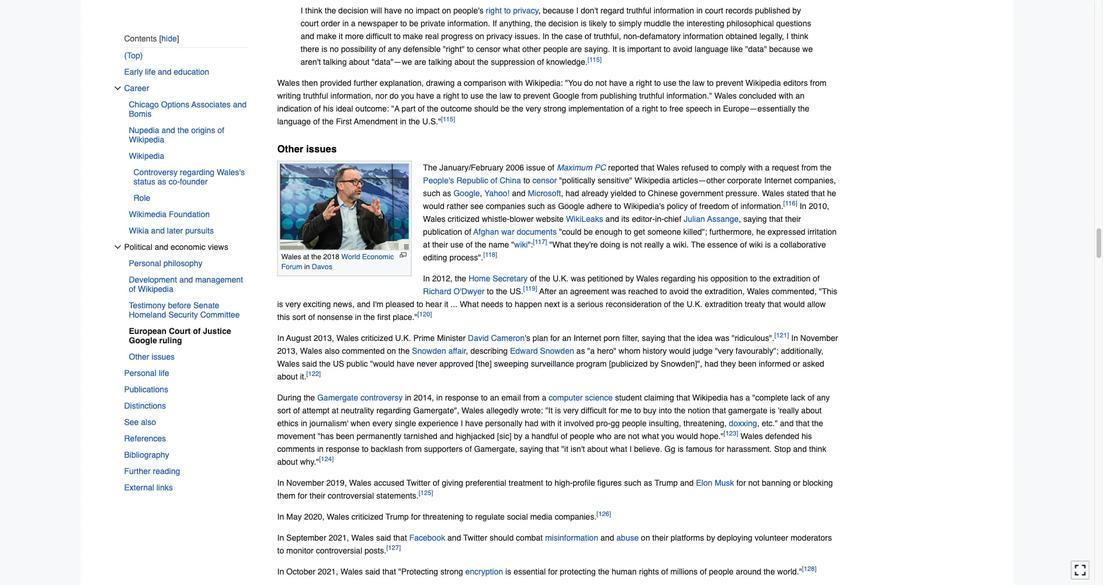 Task type: describe. For each thing, give the bounding box(es) containing it.
further reading link
[[124, 464, 248, 480]]

to up [120] link
[[417, 300, 424, 309]]

o'dwyer
[[454, 287, 485, 296]]

davos
[[312, 263, 333, 272]]

education
[[174, 67, 209, 76]]

the up after
[[539, 274, 551, 283]]

to up allegedly at the bottom left of page
[[481, 393, 488, 403]]

david cameron link
[[468, 334, 525, 343]]

on up private
[[442, 6, 451, 16]]

of left first
[[313, 117, 320, 127]]

, for etc."
[[758, 419, 760, 428]]

be inside ", because i don't regard truthful information in court records published by court order in a newspaper to be private information. if anything, the decision is likely to simply muddle the interesting philosophical questions and make it more difficult to make real progress on privacy issues. in the case of truthful, non-defamatory information obtained legally, i think there is no possibility of any defensible "right" to censor what other people are saying. it is important to avoid language like "data" because we aren't talking about "data"—we are talking about the suppression of knowledge."
[[410, 19, 419, 28]]

the inside "what they're doing is not really a wiki. the essence of wiki is a collaborative editing process".
[[691, 240, 706, 250]]

world."
[[778, 568, 803, 577]]

you inside wales then provided further explanation, drawing a comparison with wikipedia: "you do not have a right to use the law to prevent wikipedia editors from writing truthful information, nor do you have a right to use the law to prevent google from publishing truthful information." wales concluded with an indication of his ideal outcome: "a part of the outcome should be the very strong implementation of a right to free speech in europe—essentially the language of the first amendment in the u.s."
[[401, 92, 414, 101]]

of down exciting
[[308, 313, 315, 322]]

1 vertical spatial should
[[490, 534, 514, 543]]

would inside , etc." and that the movement "has been permanently tarnished and highjacked [sic] by a handful of people who are not what you would hope."
[[677, 432, 698, 441]]

why."
[[300, 458, 319, 467]]

internet inside in august 2013, wales criticized u.k. prime minister david cameron 's plan for an internet porn filter, saying that the idea was "ridiculous". [121]
[[574, 334, 602, 343]]

that inside , etc." and that the movement "has been permanently tarnished and highjacked [sic] by a handful of people who are not what you would hope."
[[796, 419, 810, 428]]

i down questions
[[787, 32, 789, 41]]

in inside "wales defended his comments in response to backlash from supporters of gamergate, saying that "it isn't about what i believe. gg is famous for harassment. stop and think about why.""
[[317, 445, 324, 454]]

u.s."
[[423, 117, 441, 127]]

people inside 'student claiming that wikipedia has a "complete lack of any sort of attempt at neutrality regarding gamergate", wales allegedly wrote: "it is very difficult for me to buy into the notion that gamergate is 'really about ethics in journalism' when every single experience i have personally had with it involved pro-gg people insulting, threatening,'
[[622, 419, 647, 428]]

[118] link
[[484, 252, 498, 259]]

the down comparison
[[486, 92, 498, 101]]

to inside 'student claiming that wikipedia has a "complete lack of any sort of attempt at neutrality regarding gamergate", wales allegedly wrote: "it is very difficult for me to buy into the notion that gamergate is 'really about ethics in journalism' when every single experience i have personally had with it involved pro-gg people insulting, threatening,'
[[635, 406, 641, 416]]

interesting
[[687, 19, 725, 28]]

not inside "what they're doing is not really a wiki. the essence of wiki is a collaborative editing process".
[[631, 240, 642, 250]]

essential
[[514, 568, 546, 577]]

it inside after an agreement was reached to avoid the extradition, wales commented, "this is very exciting news, and i'm pleased to hear it ... what needs to happen next is a serious reconsideration of the u.k. extradition treaty that would allow this sort of nonsense in the first place."
[[445, 300, 449, 309]]

a inside ", because i don't regard truthful information in court records published by court order in a newspaper to be private information. if anything, the decision is likely to simply muddle the interesting philosophical questions and make it more difficult to make real progress on privacy issues. in the case of truthful, non-defamatory information obtained legally, i think there is no possibility of any defensible "right" to censor what other people are saying. it is important to avoid language like "data" because we aren't talking about "data"—we are talking about the suppression of knowledge."
[[351, 19, 356, 28]]

such inside , had already yielded to chinese government pressure. wales stated that he would rather see companies such as google adhere to wikipedia's policy of freedom of information.
[[528, 202, 545, 211]]

european court of justice google ruling link
[[129, 323, 256, 349]]

in for in november 2019, wales accused twitter of giving preferential treatment to high-profile figures such as trump and elon musk
[[277, 479, 284, 488]]

media
[[531, 513, 553, 522]]

wales inside , had already yielded to chinese government pressure. wales stated that he would rather see companies such as google adhere to wikipedia's policy of freedom of information.
[[762, 189, 785, 198]]

saying inside "wales defended his comments in response to backlash from supporters of gamergate, saying that "it isn't about what i believe. gg is famous for harassment. stop and think about why.""
[[520, 445, 544, 454]]

surveillance
[[531, 359, 574, 369]]

, for saying
[[739, 214, 741, 224]]

the up richard o'dwyer link
[[455, 274, 467, 283]]

the left "first"
[[364, 313, 375, 322]]

0 vertical spatial are
[[571, 45, 582, 54]]

the inside nupedia and the origins of wikipedia
[[178, 126, 189, 135]]

[116] link
[[784, 200, 798, 208]]

1 horizontal spatial no
[[405, 6, 414, 16]]

and down china
[[512, 189, 526, 198]]

1 horizontal spatial other issues
[[277, 144, 337, 155]]

wales inside after an agreement was reached to avoid the extradition, wales commented, "this is very exciting news, and i'm pleased to hear it ... what needs to happen next is a serious reconsideration of the u.k. extradition treaty that would allow this sort of nonsense in the first place."
[[747, 287, 770, 296]]

an inside after an agreement was reached to avoid the extradition, wales commented, "this is very exciting news, and i'm pleased to hear it ... what needs to happen next is a serious reconsideration of the u.k. extradition treaty that would allow this sort of nonsense in the first place."
[[559, 287, 568, 296]]

september
[[287, 534, 327, 543]]

as inside as "a hero" whom history would judge "very favourably"; additionally, wales said the us public "would have never approved [the] sweeping surveillance program [publicized by snowden]", had they been informed or asked about it.
[[577, 347, 585, 356]]

case
[[566, 32, 583, 41]]

he inside "could be enough to get someone killed"; furthermore, he expressed irritation at their use of the name "
[[757, 227, 766, 237]]

in down wales at the 2018
[[304, 263, 310, 272]]

statements.
[[377, 492, 419, 501]]

at inside "could be enough to get someone killed"; furthermore, he expressed irritation at their use of the name "
[[423, 240, 430, 250]]

0 horizontal spatial are
[[415, 58, 426, 67]]

its
[[622, 214, 630, 224]]

favourably";
[[736, 347, 779, 356]]

i inside 'student claiming that wikipedia has a "complete lack of any sort of attempt at neutrality regarding gamergate", wales allegedly wrote: "it is very difficult for me to buy into the notion that gamergate is 'really about ethics in journalism' when every single experience i have personally had with it involved pro-gg people insulting, threatening,'
[[461, 419, 463, 428]]

[119]
[[524, 286, 538, 293]]

1 vertical spatial information
[[683, 32, 724, 41]]

see also link
[[124, 414, 248, 431]]

of right case
[[585, 32, 592, 41]]

as inside "politically sensitive" wikipedia articles—other corporate internet companies, such as
[[443, 189, 452, 198]]

google down people's republic of china link
[[454, 189, 480, 198]]

in for in august 2013, wales criticized u.k. prime minister david cameron 's plan for an internet porn filter, saying that the idea was "ridiculous". [121]
[[277, 334, 284, 343]]

that inside , saying that their publication of
[[770, 214, 783, 224]]

the up u.s."
[[427, 104, 439, 114]]

criticized for prime
[[361, 334, 393, 343]]

from up implementation
[[582, 92, 598, 101]]

a down drawing
[[437, 92, 441, 101]]

would inside , had already yielded to chinese government pressure. wales stated that he would rather see companies such as google adhere to wikipedia's policy of freedom of information.
[[423, 202, 445, 211]]

to inside on their platforms by deploying volunteer moderators to monitor controversial posts.
[[277, 547, 284, 556]]

is down expressed
[[766, 240, 771, 250]]

1 talking from the left
[[323, 58, 347, 67]]

his inside wales then provided further explanation, drawing a comparison with wikipedia: "you do not have a right to use the law to prevent wikipedia editors from writing truthful information, nor do you have a right to use the law to prevent google from publishing truthful information." wales concluded with an indication of his ideal outcome: "a part of the outcome should be the very strong implementation of a right to free speech in europe—essentially the language of the first amendment in the u.s."
[[323, 104, 334, 114]]

people's
[[423, 176, 454, 185]]

and left education
[[158, 67, 172, 76]]

irritation
[[808, 227, 837, 237]]

extradition,
[[705, 287, 745, 296]]

monitor
[[287, 547, 314, 556]]

2 horizontal spatial such
[[625, 479, 642, 488]]

1 horizontal spatial [115] link
[[588, 56, 602, 64]]

external
[[124, 483, 154, 493]]

the left human
[[599, 568, 610, 577]]

said for september
[[376, 534, 391, 543]]

of right reconsideration
[[664, 300, 671, 309]]

that inside in august 2013, wales criticized u.k. prime minister david cameron 's plan for an internet porn filter, saying that the idea was "ridiculous". [121]
[[668, 334, 682, 343]]

the left "extradition,"
[[691, 287, 703, 296]]

in right order
[[343, 19, 349, 28]]

is right there
[[322, 45, 328, 54]]

[127] link
[[387, 545, 401, 553]]

2014,
[[414, 393, 434, 403]]

his inside "wales defended his comments in response to backlash from supporters of gamergate, saying that "it isn't about what i believe. gg is famous for harassment. stop and think about why.""
[[802, 432, 813, 441]]

use inside "could be enough to get someone killed"; furthermore, he expressed irritation at their use of the name "
[[451, 240, 464, 250]]

extradition inside after an agreement was reached to avoid the extradition, wales commented, "this is very exciting news, and i'm pleased to hear it ... what needs to happen next is a serious reconsideration of the u.k. extradition treaty that would allow this sort of nonsense in the first place."
[[705, 300, 743, 309]]

have right 'will'
[[385, 6, 402, 16]]

a left "wiki."
[[667, 240, 671, 250]]

0 horizontal spatial prevent
[[524, 92, 551, 101]]

not inside 'for not banning or blocking them for their controversial statements.'
[[749, 479, 760, 488]]

julian assange link
[[684, 214, 739, 224]]

and down "threatening"
[[448, 534, 461, 543]]

1 vertical spatial twitter
[[464, 534, 488, 543]]

truthful right publishing
[[640, 92, 665, 101]]

is right "it on the bottom of page
[[555, 406, 561, 416]]

2 horizontal spatial use
[[664, 79, 677, 88]]

the left world."
[[764, 568, 776, 577]]

personally
[[486, 419, 523, 428]]

for inside "wales defended his comments in response to backlash from supporters of gamergate, saying that "it isn't about what i believe. gg is famous for harassment. stop and think about why.""
[[715, 445, 725, 454]]

an up allegedly at the bottom left of page
[[490, 393, 499, 403]]

wikia and later pursuits link
[[129, 223, 248, 239]]

the down suppression
[[512, 104, 524, 114]]

on inside in november 2013, wales also commented on the
[[387, 347, 396, 356]]

0 horizontal spatial because
[[543, 6, 574, 16]]

place."
[[393, 313, 418, 322]]

is right it
[[620, 45, 626, 54]]

right up publishing
[[636, 79, 652, 88]]

0 horizontal spatial other
[[129, 352, 149, 362]]

microsoft link
[[528, 189, 561, 198]]

privacy inside ", because i don't regard truthful information in court records published by court order in a newspaper to be private information. if anything, the decision is likely to simply muddle the interesting philosophical questions and make it more difficult to make real progress on privacy issues. in the case of truthful, non-defamatory information obtained legally, i think there is no possibility of any defensible "right" to censor what other people are saying. it is important to avoid language like "data" because we aren't talking about "data"—we are talking about the suppression of knowledge."
[[487, 32, 513, 41]]

very inside 'student claiming that wikipedia has a "complete lack of any sort of attempt at neutrality regarding gamergate", wales allegedly wrote: "it is very difficult for me to buy into the notion that gamergate is 'really about ethics in journalism' when every single experience i have personally had with it involved pro-gg people insulting, threatening,'
[[564, 406, 579, 416]]

of right lack
[[808, 393, 815, 403]]

career link
[[124, 80, 248, 96]]

writing
[[277, 92, 301, 101]]

to down issue
[[524, 176, 530, 185]]

of up yahoo! "link"
[[491, 176, 498, 185]]

to down i think the decision will have no impact on people's right to privacy
[[400, 19, 407, 28]]

i left don't
[[577, 6, 579, 16]]

for right musk
[[737, 479, 747, 488]]

and left its
[[606, 214, 620, 224]]

such inside "politically sensitive" wikipedia articles—other corporate internet companies, such as
[[423, 189, 441, 198]]

in for in november 2013, wales also commented on the
[[792, 334, 799, 343]]

no inside ", because i don't regard truthful information in court records published by court order in a newspaper to be private information. if anything, the decision is likely to simply muddle the interesting philosophical questions and make it more difficult to make real progress on privacy issues. in the case of truthful, non-defamatory information obtained legally, i think there is no possibility of any defensible "right" to censor what other people are saying. it is important to avoid language like "data" because we aren't talking about "data"—we are talking about the suppression of knowledge."
[[330, 45, 339, 54]]

1 horizontal spatial prevent
[[717, 79, 744, 88]]

of right millions in the bottom of the page
[[700, 568, 707, 577]]

edward
[[510, 347, 538, 356]]

1 horizontal spatial issues
[[306, 144, 337, 155]]

0 vertical spatial think
[[305, 6, 323, 16]]

about down comments
[[277, 458, 298, 467]]

real
[[425, 32, 439, 41]]

is up this at the bottom left of page
[[277, 300, 283, 309]]

by inside ", because i don't regard truthful information in court records published by court order in a newspaper to be private information. if anything, the decision is likely to simply muddle the interesting philosophical questions and make it more difficult to make real progress on privacy issues. in the case of truthful, non-defamatory information obtained legally, i think there is no possibility of any defensible "right" to censor what other people are saying. it is important to avoid language like "data" because we aren't talking about "data"—we are talking about the suppression of knowledge."
[[793, 6, 802, 16]]

wikipedia inside nupedia and the origins of wikipedia
[[129, 135, 164, 144]]

email
[[502, 393, 521, 403]]

"
[[512, 240, 515, 250]]

saying inside , saying that their publication of
[[744, 214, 767, 224]]

senate
[[194, 301, 219, 310]]

is inside 'in october 2021, wales said that "protecting strong encryption is essential for protecting the human rights of millions of people around the world." [128]'
[[506, 568, 512, 577]]

by inside , etc." and that the movement "has been permanently tarnished and highjacked [sic] by a handful of people who are not what you would hope."
[[514, 432, 523, 441]]

[118]
[[484, 252, 498, 259]]

2021, for october
[[318, 568, 338, 577]]

strong inside wales then provided further explanation, drawing a comparison with wikipedia: "you do not have a right to use the law to prevent wikipedia editors from writing truthful information, nor do you have a right to use the law to prevent google from publishing truthful information." wales concluded with an indication of his ideal outcome: "a part of the outcome should be the very strong implementation of a right to free speech in europe—essentially the language of the first amendment in the u.s."
[[544, 104, 567, 114]]

see
[[471, 202, 484, 211]]

january/february
[[440, 163, 504, 172]]

status
[[134, 177, 155, 186]]

2020,
[[304, 513, 325, 522]]

"very
[[715, 347, 734, 356]]

to down defamatory
[[664, 45, 671, 54]]

nor
[[376, 92, 388, 101]]

permanently
[[357, 432, 402, 441]]

google inside european court of justice google ruling
[[129, 336, 157, 345]]

had inside as "a hero" whom history would judge "very favourably"; additionally, wales said the us public "would have never approved [the] sweeping surveillance program [publicized by snowden]", had they been informed or asked about it.
[[705, 359, 719, 369]]

to down yielded
[[615, 202, 622, 211]]

to down 'regard'
[[610, 19, 617, 28]]

2013, for in august 2013, wales criticized u.k. prime minister david cameron 's plan for an internet porn filter, saying that the idea was "ridiculous". [121]
[[314, 334, 334, 343]]

allow
[[808, 300, 826, 309]]

0 horizontal spatial at
[[303, 253, 309, 262]]

truthful inside ", because i don't regard truthful information in court records published by court order in a newspaper to be private information. if anything, the decision is likely to simply muddle the interesting philosophical questions and make it more difficult to make real progress on privacy issues. in the case of truthful, non-defamatory information obtained legally, i think there is no possibility of any defensible "right" to censor what other people are saying. it is important to avoid language like "data" because we aren't talking about "data"—we are talking about the suppression of knowledge."
[[627, 6, 652, 16]]

criticized inside in 2010, wales criticized whistle-blower website
[[448, 214, 480, 224]]

is down don't
[[581, 19, 587, 28]]

millions
[[671, 568, 698, 577]]

of right indication
[[314, 104, 321, 114]]

and left the later
[[151, 226, 165, 236]]

of down pressure.
[[732, 202, 739, 211]]

doing
[[601, 240, 621, 250]]

the up order
[[325, 6, 336, 16]]

think inside "wales defended his comments in response to backlash from supporters of gamergate, saying that "it isn't about what i believe. gg is famous for harassment. stop and think about why.""
[[810, 445, 827, 454]]

into
[[659, 406, 672, 416]]

an inside in august 2013, wales criticized u.k. prime minister david cameron 's plan for an internet porn filter, saying that the idea was "ridiculous". [121]
[[563, 334, 572, 343]]

difficult inside ", because i don't regard truthful information in court records published by court order in a newspaper to be private information. if anything, the decision is likely to simply muddle the interesting philosophical questions and make it more difficult to make real progress on privacy issues. in the case of truthful, non-defamatory information obtained legally, i think there is no possibility of any defensible "right" to censor what other people are saying. it is important to avoid language like "data" because we aren't talking about "data"—we are talking about the suppression of knowledge."
[[366, 32, 392, 41]]

0 vertical spatial information
[[654, 6, 695, 16]]

with inside the january/february 2006 issue of maximum pc reported that wales refused to comply with a request from the people's republic of china to censor
[[749, 163, 763, 172]]

a right drawing
[[457, 79, 462, 88]]

references link
[[124, 431, 248, 447]]

about down possibility
[[349, 58, 370, 67]]

in inside after an agreement was reached to avoid the extradition, wales commented, "this is very exciting news, and i'm pleased to hear it ... what needs to happen next is a serious reconsideration of the u.k. extradition treaty that would allow this sort of nonsense in the first place."
[[355, 313, 362, 322]]

, for because
[[539, 6, 541, 16]]

role link
[[134, 190, 248, 206]]

1 vertical spatial use
[[471, 92, 484, 101]]

around
[[736, 568, 762, 577]]

2012,
[[432, 274, 453, 283]]

to up information." at the top right of the page
[[707, 79, 714, 88]]

idea
[[698, 334, 713, 343]]

is right the next
[[562, 300, 568, 309]]

wikipedia link
[[129, 148, 248, 164]]

2 talking from the left
[[429, 58, 452, 67]]

to left comply
[[711, 163, 718, 172]]

that up [127] 'link'
[[394, 534, 407, 543]]

foundation
[[169, 210, 210, 219]]

co-
[[169, 177, 180, 186]]

to down important
[[655, 79, 661, 88]]

1 horizontal spatial other
[[277, 144, 304, 155]]

to right reached in the right of the page
[[661, 287, 667, 296]]

yahoo!
[[485, 189, 510, 198]]

be inside "could be enough to get someone killed"; furthermore, he expressed irritation at their use of the name "
[[584, 227, 593, 237]]

right left free at the right of the page
[[643, 104, 658, 114]]

bomis
[[129, 109, 152, 119]]

language inside ", because i don't regard truthful information in court records published by court order in a newspaper to be private information. if anything, the decision is likely to simply muddle the interesting philosophical questions and make it more difficult to make real progress on privacy issues. in the case of truthful, non-defamatory information obtained legally, i think there is no possibility of any defensible "right" to censor what other people are saying. it is important to avoid language like "data" because we aren't talking about "data"—we are talking about the suppression of knowledge."
[[695, 45, 729, 54]]

to up anything,
[[504, 6, 511, 16]]

strong inside 'in october 2021, wales said that "protecting strong encryption is essential for protecting the human rights of millions of people around the world." [128]'
[[441, 568, 463, 577]]

of down other
[[538, 58, 544, 67]]

personal for personal philosophy
[[129, 259, 161, 268]]

wiki inside "what they're doing is not really a wiki. the essence of wiki is a collaborative editing process".
[[750, 240, 763, 250]]

"politically sensitive" wikipedia articles—other corporate internet companies, such as
[[423, 176, 837, 198]]

of up the "this
[[813, 274, 820, 283]]

[115] for bottommost [115] link
[[441, 116, 455, 123]]

regarding inside 'controversy regarding wales's status as co-founder'
[[180, 168, 215, 177]]

1 vertical spatial court
[[301, 19, 319, 28]]

richard o'dwyer link
[[423, 287, 485, 296]]

wales inside the january/february 2006 issue of maximum pc reported that wales refused to comply with a request from the people's republic of china to censor
[[657, 163, 680, 172]]

about inside as "a hero" whom history would judge "very favourably"; additionally, wales said the us public "would have never approved [the] sweeping surveillance program [publicized by snowden]", had they been informed or asked about it.
[[277, 372, 298, 382]]

the up information." at the top right of the page
[[679, 79, 691, 88]]

as inside 'controversy regarding wales's status as co-founder'
[[158, 177, 166, 186]]

of up julian
[[691, 202, 697, 211]]

the up issues.
[[535, 19, 547, 28]]

of down publishing
[[627, 104, 633, 114]]

wiki.
[[673, 240, 689, 250]]

to down newspaper
[[394, 32, 401, 41]]

a down publishing
[[636, 104, 640, 114]]

criticized for for
[[352, 513, 384, 522]]

of up '[125]'
[[433, 479, 440, 488]]

wales inside the in 2012, the home secretary of the u.k. was petitioned by wales regarding his opposition to the extradition of richard o'dwyer to the us. [119]
[[637, 274, 659, 283]]

wales then provided further explanation, drawing a comparison with wikipedia: "you do not have a right to use the law to prevent wikipedia editors from writing truthful information, nor do you have a right to use the law to prevent google from publishing truthful information." wales concluded with an indication of his ideal outcome: "a part of the outcome should be the very strong implementation of a right to free speech in europe—essentially the language of the first amendment in the u.s."
[[277, 79, 827, 127]]

on inside ", because i don't regard truthful information in court records published by court order in a newspaper to be private information. if anything, the decision is likely to simply muddle the interesting philosophical questions and make it more difficult to make real progress on privacy issues. in the case of truthful, non-defamatory information obtained legally, i think there is no possibility of any defensible "right" to censor what other people are saying. it is important to avoid language like "data" because we aren't talking about "data"—we are talking about the suppression of knowledge."
[[475, 32, 485, 41]]

0 vertical spatial court
[[706, 6, 724, 16]]

personal philosophy link
[[129, 255, 248, 272]]

to up outcome
[[462, 92, 469, 101]]

of up 'censor' 'link' at the top of page
[[548, 163, 555, 172]]

that up "notion"
[[677, 393, 691, 403]]

1 vertical spatial do
[[390, 92, 399, 101]]

decision inside ", because i don't regard truthful information in court records published by court order in a newspaper to be private information. if anything, the decision is likely to simply muddle the interesting philosophical questions and make it more difficult to make real progress on privacy issues. in the case of truthful, non-defamatory information obtained legally, i think there is no possibility of any defensible "right" to censor what other people are saying. it is important to avoid language like "data" because we aren't talking about "data"—we are talking about the suppression of knowledge."
[[549, 19, 579, 28]]

defamatory
[[640, 32, 681, 41]]

external links
[[124, 483, 173, 493]]

that inside the january/february 2006 issue of maximum pc reported that wales refused to comply with a request from the people's republic of china to censor
[[641, 163, 655, 172]]

progress
[[441, 32, 473, 41]]

treaty
[[745, 300, 766, 309]]

[123] link
[[724, 431, 739, 438]]

about inside 'student claiming that wikipedia has a "complete lack of any sort of attempt at neutrality regarding gamergate", wales allegedly wrote: "it is very difficult for me to buy into the notion that gamergate is 'really about ethics in journalism' when every single experience i have personally had with it involved pro-gg people insulting, threatening,'
[[802, 406, 822, 416]]

, up see
[[480, 189, 483, 198]]

wales inside in november 2013, wales also commented on the
[[300, 347, 323, 356]]

wiki inside wiki ": [117]
[[515, 240, 528, 250]]

sort inside after an agreement was reached to avoid the extradition, wales commented, "this is very exciting news, and i'm pleased to hear it ... what needs to happen next is a serious reconsideration of the u.k. extradition treaty that would allow this sort of nonsense in the first place."
[[292, 313, 306, 322]]

, up approved
[[466, 347, 469, 356]]

would inside as "a hero" whom history would judge "very favourably"; additionally, wales said the us public "would have never approved [the] sweeping surveillance program [publicized by snowden]", had they been informed or asked about it.
[[670, 347, 691, 356]]

wikia
[[129, 226, 149, 236]]

not inside , etc." and that the movement "has been permanently tarnished and highjacked [sic] by a handful of people who are not what you would hope."
[[628, 432, 640, 441]]

0 horizontal spatial decision
[[339, 6, 369, 16]]

to down us.
[[506, 300, 513, 309]]

with down suppression
[[509, 79, 523, 88]]

to left high-
[[546, 479, 553, 488]]

posts.
[[365, 547, 387, 556]]

serious
[[577, 300, 604, 309]]

his inside the in 2012, the home secretary of the u.k. was petitioned by wales regarding his opposition to the extradition of richard o'dwyer to the us. [119]
[[698, 274, 709, 283]]

someone
[[648, 227, 682, 237]]

the inside 'student claiming that wikipedia has a "complete lack of any sort of attempt at neutrality regarding gamergate", wales allegedly wrote: "it is very difficult for me to buy into the notion that gamergate is 'really about ethics in journalism' when every single experience i have personally had with it involved pro-gg people insulting, threatening,'
[[675, 406, 686, 416]]

0 horizontal spatial also
[[141, 418, 156, 427]]

have down drawing
[[417, 92, 434, 101]]

allegedly
[[487, 406, 519, 416]]

enough
[[596, 227, 623, 237]]

to up wikipedia's
[[639, 189, 646, 198]]

the up in davos on the left of the page
[[311, 253, 321, 262]]

in down part
[[400, 117, 407, 127]]

government
[[681, 189, 724, 198]]

further
[[354, 79, 378, 88]]

other
[[523, 45, 541, 54]]

in inside ", because i don't regard truthful information in court records published by court order in a newspaper to be private information. if anything, the decision is likely to simply muddle the interesting philosophical questions and make it more difficult to make real progress on privacy issues. in the case of truthful, non-defamatory information obtained legally, i think there is no possibility of any defensible "right" to censor what other people are saying. it is important to avoid language like "data" because we aren't talking about "data"—we are talking about the suppression of knowledge."
[[543, 32, 550, 41]]

0 horizontal spatial other issues
[[129, 352, 175, 362]]

1 vertical spatial [115] link
[[441, 116, 455, 123]]

controversial inside on their platforms by deploying volunteer moderators to monitor controversial posts.
[[316, 547, 362, 556]]

wikipedia inside "politically sensitive" wikipedia articles—other corporate internet companies, such as
[[635, 176, 670, 185]]

pro-
[[597, 419, 611, 428]]

1 horizontal spatial do
[[585, 79, 594, 88]]

"data"
[[746, 45, 767, 54]]

the left case
[[552, 32, 563, 41]]

order
[[321, 19, 340, 28]]

the down the home secretary link
[[496, 287, 508, 296]]

[115] for the right [115] link
[[588, 56, 602, 64]]

website
[[536, 214, 564, 224]]

the inside the january/february 2006 issue of maximum pc reported that wales refused to comply with a request from the people's republic of china to censor
[[423, 163, 437, 172]]

"complete
[[753, 393, 789, 403]]

in october 2021, wales said that "protecting strong encryption is essential for protecting the human rights of millions of people around the world." [128]
[[277, 566, 817, 577]]

is down '"complete'
[[770, 406, 776, 416]]

combat
[[516, 534, 543, 543]]

is inside "wales defended his comments in response to backlash from supporters of gamergate, saying that "it isn't about what i believe. gg is famous for harassment. stop and think about why.""
[[678, 445, 684, 454]]

0 horizontal spatial issues
[[152, 352, 175, 362]]

as down believe.
[[644, 479, 653, 488]]

information. inside , had already yielded to chinese government pressure. wales stated that he would rather see companies such as google adhere to wikipedia's policy of freedom of information.
[[741, 202, 784, 211]]

the left first
[[322, 117, 334, 127]]

they
[[721, 359, 737, 369]]

and left abuse
[[601, 534, 615, 543]]

and left elon
[[681, 479, 694, 488]]

of inside nupedia and the origins of wikipedia
[[218, 126, 224, 135]]



Task type: locate. For each thing, give the bounding box(es) containing it.
truthful down then
[[303, 92, 328, 101]]

and down personal philosophy link
[[179, 275, 193, 285]]

internet up ""a"
[[574, 334, 602, 343]]

life for early
[[145, 67, 156, 76]]

x small image left the "political"
[[114, 244, 121, 251]]

u.k. inside after an agreement was reached to avoid the extradition, wales commented, "this is very exciting news, and i'm pleased to hear it ... what needs to happen next is a serious reconsideration of the u.k. extradition treaty that would allow this sort of nonsense in the first place."
[[687, 300, 703, 309]]

who
[[597, 432, 612, 441]]

0 vertical spatial issues
[[306, 144, 337, 155]]

1 vertical spatial difficult
[[581, 406, 607, 416]]

if
[[493, 19, 497, 28]]

would
[[423, 202, 445, 211], [784, 300, 805, 309], [670, 347, 691, 356], [677, 432, 698, 441]]

as left co-
[[158, 177, 166, 186]]

pressure.
[[726, 189, 760, 198]]

0 vertical spatial internet
[[765, 176, 792, 185]]

1 horizontal spatial snowden
[[540, 347, 575, 356]]

said up [127] 'link'
[[376, 534, 391, 543]]

0 vertical spatial privacy
[[513, 6, 539, 16]]

wikipedia inside development and management of wikipedia
[[138, 285, 174, 294]]

2 snowden from the left
[[540, 347, 575, 356]]

2013, down nonsense
[[314, 334, 334, 343]]

1 vertical spatial sort
[[277, 406, 291, 416]]

the right reconsideration
[[673, 300, 685, 309]]

it.
[[300, 372, 307, 382]]

have inside 'student claiming that wikipedia has a "complete lack of any sort of attempt at neutrality regarding gamergate", wales allegedly wrote: "it is very difficult for me to buy into the notion that gamergate is 'really about ethics in journalism' when every single experience i have personally had with it involved pro-gg people insulting, threatening,'
[[466, 419, 483, 428]]

fullscreen image
[[1075, 565, 1087, 577]]

2 wiki from the left
[[750, 240, 763, 250]]

or
[[793, 359, 801, 369], [794, 479, 801, 488]]

by inside the in 2012, the home secretary of the u.k. was petitioned by wales regarding his opposition to the extradition of richard o'dwyer to the us. [119]
[[626, 274, 634, 283]]

afghan war documents
[[474, 227, 557, 237]]

as down people's in the top of the page
[[443, 189, 452, 198]]

editors
[[784, 79, 808, 88]]

language left like
[[695, 45, 729, 54]]

0 vertical spatial or
[[793, 359, 801, 369]]

0 horizontal spatial u.k.
[[395, 334, 411, 343]]

that up "threatening,"
[[713, 406, 727, 416]]

any right lack
[[817, 393, 830, 403]]

0 vertical spatial law
[[693, 79, 705, 88]]

2 vertical spatial regarding
[[377, 406, 411, 416]]

sort inside 'student claiming that wikipedia has a "complete lack of any sort of attempt at neutrality regarding gamergate", wales allegedly wrote: "it is very difficult for me to buy into the notion that gamergate is 'really about ethics in journalism' when every single experience i have personally had with it involved pro-gg people insulting, threatening,'
[[277, 406, 291, 416]]

of up testimony
[[129, 285, 136, 294]]

a inside , etc." and that the movement "has been permanently tarnished and highjacked [sic] by a handful of people who are not what you would hope."
[[525, 432, 530, 441]]

and inside nupedia and the origins of wikipedia
[[162, 126, 175, 135]]

it inside ", because i don't regard truthful information in court records published by court order in a newspaper to be private information. if anything, the decision is likely to simply muddle the interesting philosophical questions and make it more difficult to make real progress on privacy issues. in the case of truthful, non-defamatory information obtained legally, i think there is no possibility of any defensible "right" to censor what other people are saying. it is important to avoid language like "data" because we aren't talking about "data"—we are talking about the suppression of knowledge."
[[339, 32, 343, 41]]

think inside ", because i don't regard truthful information in court records published by court order in a newspaper to be private information. if anything, the decision is likely to simply muddle the interesting philosophical questions and make it more difficult to make real progress on privacy issues. in the case of truthful, non-defamatory information obtained legally, i think there is no possibility of any defensible "right" to censor what other people are saying. it is important to avoid language like "data" because we aren't talking about "data"—we are talking about the suppression of knowledge."
[[792, 32, 809, 41]]

of up "it
[[561, 432, 568, 441]]

a left handful
[[525, 432, 530, 441]]

it inside 'student claiming that wikipedia has a "complete lack of any sort of attempt at neutrality regarding gamergate", wales allegedly wrote: "it is very difficult for me to buy into the notion that gamergate is 'really about ethics in journalism' when every single experience i have personally had with it involved pro-gg people insulting, threatening,'
[[558, 419, 562, 428]]

, inside ", because i don't regard truthful information in court records published by court order in a newspaper to be private information. if anything, the decision is likely to simply muddle the interesting philosophical questions and make it more difficult to make real progress on privacy issues. in the case of truthful, non-defamatory information obtained legally, i think there is no possibility of any defensible "right" to censor what other people are saying. it is important to avoid language like "data" because we aren't talking about "data"—we are talking about the suppression of knowledge."
[[539, 6, 541, 16]]

avoid inside after an agreement was reached to avoid the extradition, wales commented, "this is very exciting news, and i'm pleased to hear it ... what needs to happen next is a serious reconsideration of the u.k. extradition treaty that would allow this sort of nonsense in the first place."
[[670, 287, 689, 296]]

1 horizontal spatial 2013,
[[314, 334, 334, 343]]

pursuits
[[185, 226, 214, 236]]

important
[[628, 45, 662, 54]]

[117] link
[[533, 239, 547, 246]]

[115]
[[588, 56, 602, 64], [441, 116, 455, 123]]

0 vertical spatial you
[[401, 92, 414, 101]]

also up us
[[325, 347, 340, 356]]

1 vertical spatial other
[[129, 352, 149, 362]]

testimony before senate homeland security committee
[[129, 301, 240, 320]]

0 horizontal spatial use
[[451, 240, 464, 250]]

2 horizontal spatial think
[[810, 445, 827, 454]]

i
[[301, 6, 303, 16], [577, 6, 579, 16], [787, 32, 789, 41], [461, 419, 463, 428], [630, 445, 632, 454]]

november inside in november 2013, wales also commented on the
[[801, 334, 839, 343]]

2 x small image from the top
[[114, 244, 121, 251]]

november for in november 2013, wales also commented on the
[[801, 334, 839, 343]]

1 horizontal spatial censor
[[533, 176, 557, 185]]

from inside the january/february 2006 issue of maximum pc reported that wales refused to comply with a request from the people's republic of china to censor
[[802, 163, 818, 172]]

is right doing
[[623, 240, 629, 250]]

philosophy
[[163, 259, 203, 268]]

that up snowden]",
[[668, 334, 682, 343]]

after
[[540, 287, 557, 296]]

wiki down furthermore,
[[750, 240, 763, 250]]

1 make from the left
[[317, 32, 337, 41]]

the right etc."
[[812, 419, 824, 428]]

of up process".
[[466, 240, 473, 250]]

attempt
[[302, 406, 330, 416]]

political
[[124, 243, 152, 252]]

any
[[388, 45, 401, 54], [817, 393, 830, 403]]

i'm
[[373, 300, 384, 309]]

1 horizontal spatial his
[[698, 274, 709, 283]]

i think the decision will have no impact on people's right to privacy
[[301, 6, 539, 16]]

0 vertical spatial it
[[339, 32, 343, 41]]

wales inside in 2010, wales criticized whistle-blower website
[[423, 214, 446, 224]]

november for in november 2019, wales accused twitter of giving preferential treatment to high-profile figures such as trump and elon musk
[[287, 479, 324, 488]]

very inside after an agreement was reached to avoid the extradition, wales commented, "this is very exciting news, and i'm pleased to hear it ... what needs to happen next is a serious reconsideration of the u.k. extradition treaty that would allow this sort of nonsense in the first place."
[[286, 300, 301, 309]]

, for had
[[561, 189, 564, 198]]

nupedia
[[129, 126, 159, 135]]

0 vertical spatial been
[[739, 359, 757, 369]]

for right the them
[[298, 492, 307, 501]]

0 horizontal spatial life
[[145, 67, 156, 76]]

neutrality
[[341, 406, 374, 416]]

have left never
[[397, 359, 415, 369]]

with down "it on the bottom of page
[[541, 419, 556, 428]]

suppression
[[491, 58, 535, 67]]

twitter up '[125]'
[[407, 479, 431, 488]]

his left ideal
[[323, 104, 334, 114]]

in right issues.
[[543, 32, 550, 41]]

2013, inside in november 2013, wales also commented on the
[[277, 347, 298, 356]]

should down comparison
[[475, 104, 499, 114]]

in right nonsense
[[355, 313, 362, 322]]

2 vertical spatial criticized
[[352, 513, 384, 522]]

wales inside as "a hero" whom history would judge "very favourably"; additionally, wales said the us public "would have never approved [the] sweeping surveillance program [publicized by snowden]", had they been informed or asked about it.
[[277, 359, 300, 369]]

wikileaks
[[566, 214, 604, 224]]

avoid inside ", because i don't regard truthful information in court records published by court order in a newspaper to be private information. if anything, the decision is likely to simply muddle the interesting philosophical questions and make it more difficult to make real progress on privacy issues. in the case of truthful, non-defamatory information obtained legally, i think there is no possibility of any defensible "right" to censor what other people are saying. it is important to avoid language like "data" because we aren't talking about "data"—we are talking about the suppression of knowledge."
[[673, 45, 693, 54]]

censor
[[476, 45, 501, 54], [533, 176, 557, 185]]

0 vertical spatial trump
[[655, 479, 678, 488]]

been inside , etc." and that the movement "has been permanently tarnished and highjacked [sic] by a handful of people who are not what you would hope."
[[336, 432, 354, 441]]

2 make from the left
[[403, 32, 423, 41]]

was inside the in 2012, the home secretary of the u.k. was petitioned by wales regarding his opposition to the extradition of richard o'dwyer to the us. [119]
[[571, 274, 586, 283]]

was inside in august 2013, wales criticized u.k. prime minister david cameron 's plan for an internet porn filter, saying that the idea was "ridiculous". [121]
[[715, 334, 730, 343]]

0 vertical spatial language
[[695, 45, 729, 54]]

in for in 2012, the home secretary of the u.k. was petitioned by wales regarding his opposition to the extradition of richard o'dwyer to the us. [119]
[[423, 274, 430, 283]]

from inside "wales defended his comments in response to backlash from supporters of gamergate, saying that "it isn't about what i believe. gg is famous for harassment. stop and think about why.""
[[406, 445, 422, 454]]

wales inside 'student claiming that wikipedia has a "complete lack of any sort of attempt at neutrality regarding gamergate", wales allegedly wrote: "it is very difficult for me to buy into the notion that gamergate is 'really about ethics in journalism' when every single experience i have personally had with it involved pro-gg people insulting, threatening,'
[[462, 406, 484, 416]]

of inside "wales defended his comments in response to backlash from supporters of gamergate, saying that "it isn't about what i believe. gg is famous for harassment. stop and think about why.""
[[465, 445, 472, 454]]

of inside "what they're doing is not really a wiki. the essence of wiki is a collaborative editing process".
[[741, 240, 747, 250]]

their inside on their platforms by deploying volunteer moderators to monitor controversial posts.
[[653, 534, 669, 543]]

the up "treaty"
[[760, 274, 771, 283]]

1 vertical spatial think
[[792, 32, 809, 41]]

wikipedia down the bomis
[[129, 135, 164, 144]]

0 horizontal spatial extradition
[[705, 300, 743, 309]]

of left afghan
[[465, 227, 472, 237]]

0 horizontal spatial was
[[571, 274, 586, 283]]

1 horizontal spatial language
[[695, 45, 729, 54]]

0 vertical spatial difficult
[[366, 32, 392, 41]]

have up highjacked
[[466, 419, 483, 428]]

founder
[[180, 177, 208, 186]]

he up the '2010,'
[[828, 189, 837, 198]]

very down computer
[[564, 406, 579, 416]]

the left us
[[319, 359, 331, 369]]

controversy
[[134, 168, 178, 177]]

be up they're
[[584, 227, 593, 237]]

you up part
[[401, 92, 414, 101]]

2 vertical spatial be
[[584, 227, 593, 237]]

, inside , etc." and that the movement "has been permanently tarnished and highjacked [sic] by a handful of people who are not what you would hope."
[[758, 419, 760, 428]]

are down gg
[[614, 432, 626, 441]]

1 horizontal spatial at
[[332, 406, 339, 416]]

publishing
[[600, 92, 637, 101]]

controversy
[[361, 393, 403, 403]]

economic
[[362, 253, 394, 262]]

life for personal
[[159, 369, 169, 378]]

1 horizontal spatial trump
[[655, 479, 678, 488]]

wales inside "wales defended his comments in response to backlash from supporters of gamergate, saying that "it isn't about what i believe. gg is famous for harassment. stop and think about why.""
[[741, 432, 763, 441]]

1 vertical spatial 2013,
[[277, 347, 298, 356]]

lack
[[791, 393, 806, 403]]

etc."
[[762, 419, 778, 428]]

wikipedia's
[[624, 202, 665, 211]]

preferential
[[466, 479, 507, 488]]

censor down if on the left of page
[[476, 45, 501, 54]]

i up there
[[301, 6, 303, 16]]

that inside , had already yielded to chinese government pressure. wales stated that he would rather see companies such as google adhere to wikipedia's policy of freedom of information.
[[812, 189, 825, 198]]

gamergate",
[[413, 406, 460, 416]]

0 vertical spatial be
[[410, 19, 419, 28]]

0 vertical spatial sort
[[292, 313, 306, 322]]

2013, for in november 2013, wales also commented on the
[[277, 347, 298, 356]]

people up 'knowledge.'
[[544, 45, 568, 54]]

internet inside "politically sensitive" wikipedia articles—other corporate internet companies, such as
[[765, 176, 792, 185]]

have inside as "a hero" whom history would judge "very favourably"; additionally, wales said the us public "would have never approved [the] sweeping surveillance program [publicized by snowden]", had they been informed or asked about it.
[[397, 359, 415, 369]]

and
[[301, 32, 314, 41], [158, 67, 172, 76], [233, 100, 247, 109], [162, 126, 175, 135], [512, 189, 526, 198], [606, 214, 620, 224], [151, 226, 165, 236], [155, 243, 168, 252], [179, 275, 193, 285], [357, 300, 371, 309], [781, 419, 794, 428], [440, 432, 454, 441], [794, 445, 807, 454], [681, 479, 694, 488], [448, 534, 461, 543], [601, 534, 615, 543]]

1 vertical spatial response
[[326, 445, 360, 454]]

to right "right"
[[467, 45, 474, 54]]

, saying that their publication of
[[423, 214, 802, 237]]

what inside "wales defended his comments in response to backlash from supporters of gamergate, saying that "it isn't about what i believe. gg is famous for harassment. stop and think about why.""
[[610, 445, 628, 454]]

contents hide
[[124, 34, 177, 43]]

wales inside in august 2013, wales criticized u.k. prime minister david cameron 's plan for an internet porn filter, saying that the idea was "ridiculous". [121]
[[337, 334, 359, 343]]

a inside after an agreement was reached to avoid the extradition, wales commented, "this is very exciting news, and i'm pleased to hear it ... what needs to happen next is a serious reconsideration of the u.k. extradition treaty that would allow this sort of nonsense in the first place."
[[571, 300, 575, 309]]

"right"
[[443, 45, 465, 54]]

aren't
[[301, 58, 321, 67]]

1 horizontal spatial regarding
[[377, 406, 411, 416]]

0 vertical spatial his
[[323, 104, 334, 114]]

november up additionally,
[[801, 334, 839, 343]]

and inside development and management of wikipedia
[[179, 275, 193, 285]]

0 vertical spatial such
[[423, 189, 441, 198]]

1 wiki from the left
[[515, 240, 528, 250]]

during
[[277, 393, 302, 403]]

commented,
[[772, 287, 817, 296]]

political and economic views link
[[124, 239, 248, 255]]

musk
[[715, 479, 735, 488]]

1 horizontal spatial the
[[691, 240, 706, 250]]

that up expressed
[[770, 214, 783, 224]]

, inside , saying that their publication of
[[739, 214, 741, 224]]

1 horizontal spatial wiki
[[750, 240, 763, 250]]

snowden up surveillance
[[540, 347, 575, 356]]

to inside "could be enough to get someone killed"; furthermore, he expressed irritation at their use of the name "
[[625, 227, 632, 237]]

any inside ", because i don't regard truthful information in court records published by court order in a newspaper to be private information. if anything, the decision is likely to simply muddle the interesting philosophical questions and make it more difficult to make real progress on privacy issues. in the case of truthful, non-defamatory information obtained legally, i think there is no possibility of any defensible "right" to censor what other people are saying. it is important to avoid language like "data" because we aren't talking about "data"—we are talking about the suppression of knowledge."
[[388, 45, 401, 54]]

to inside in may 2020, wales criticized trump for threatening to regulate social media companies. [126]
[[466, 513, 473, 522]]

see also
[[124, 418, 156, 427]]

had inside , had already yielded to chinese government pressure. wales stated that he would rather see companies such as google adhere to wikipedia's policy of freedom of information.
[[566, 189, 580, 198]]

regarding down wikipedia "link" at the left top of the page
[[180, 168, 215, 177]]

1 vertical spatial controversial
[[316, 547, 362, 556]]

the inside , etc." and that the movement "has been permanently tarnished and highjacked [sic] by a handful of people who are not what you would hope."
[[812, 419, 824, 428]]

1 vertical spatial 2021,
[[318, 568, 338, 577]]

1 vertical spatial decision
[[549, 19, 579, 28]]

1 vertical spatial any
[[817, 393, 830, 403]]

0 vertical spatial u.k.
[[553, 274, 569, 283]]

1 snowden from the left
[[412, 347, 446, 356]]

x small image left "career" in the left top of the page
[[114, 85, 121, 92]]

0 horizontal spatial internet
[[574, 334, 602, 343]]

think up blocking
[[810, 445, 827, 454]]

2021, inside 'in october 2021, wales said that "protecting strong encryption is essential for protecting the human rights of millions of people around the world." [128]'
[[318, 568, 338, 577]]

0 vertical spatial also
[[325, 347, 340, 356]]

prime
[[414, 334, 435, 343]]

of down during
[[293, 406, 300, 416]]

distinctions
[[124, 402, 166, 411]]

0 horizontal spatial wiki
[[515, 240, 528, 250]]

a left the serious
[[571, 300, 575, 309]]

very down wikipedia:
[[526, 104, 542, 114]]

student
[[615, 393, 642, 403]]

0 horizontal spatial been
[[336, 432, 354, 441]]

home secretary link
[[469, 274, 528, 283]]

questions
[[777, 19, 812, 28]]

1 horizontal spatial u.k.
[[553, 274, 569, 283]]

1 vertical spatial law
[[500, 92, 512, 101]]

in for in september 2021, wales said that facebook and twitter should combat misinformation and abuse
[[277, 534, 284, 543]]

bibliography link
[[124, 447, 248, 464]]

0 horizontal spatial no
[[330, 45, 339, 54]]

of inside "could be enough to get someone killed"; furthermore, he expressed irritation at their use of the name "
[[466, 240, 473, 250]]

high-
[[555, 479, 573, 488]]

2 vertical spatial what
[[610, 445, 628, 454]]

0 vertical spatial said
[[302, 359, 317, 369]]

will
[[371, 6, 382, 16]]

associates
[[191, 100, 231, 109]]

what inside ", because i don't regard truthful information in court records published by court order in a newspaper to be private information. if anything, the decision is likely to simply muddle the interesting philosophical questions and make it more difficult to make real progress on privacy issues. in the case of truthful, non-defamatory information obtained legally, i think there is no possibility of any defensible "right" to censor what other people are saying. it is important to avoid language like "data" because we aren't talking about "data"—we are talking about the suppression of knowledge."
[[503, 45, 520, 54]]

by inside on their platforms by deploying volunteer moderators to monitor controversial posts.
[[707, 534, 716, 543]]

rather
[[447, 202, 468, 211]]

0 horizontal spatial he
[[757, 227, 766, 237]]

censor inside the january/february 2006 issue of maximum pc reported that wales refused to comply with a request from the people's republic of china to censor
[[533, 176, 557, 185]]

that left "it
[[546, 445, 559, 454]]

and right stop
[[794, 445, 807, 454]]

censor inside ", because i don't regard truthful information in court records published by court order in a newspaper to be private information. if anything, the decision is likely to simply muddle the interesting philosophical questions and make it more difficult to make real progress on privacy issues. in the case of truthful, non-defamatory information obtained legally, i think there is no possibility of any defensible "right" to censor what other people are saying. it is important to avoid language like "data" because we aren't talking about "data"—we are talking about the suppression of knowledge."
[[476, 45, 501, 54]]

wikipedia up testimony
[[138, 285, 174, 294]]

regarding inside the in 2012, the home secretary of the u.k. was petitioned by wales regarding his opposition to the extradition of richard o'dwyer to the us. [119]
[[661, 274, 696, 283]]

and left "i'm"
[[357, 300, 371, 309]]

wales at the 2018
[[282, 253, 342, 262]]

likely
[[589, 19, 607, 28]]

what down who
[[610, 445, 628, 454]]

1 vertical spatial the
[[691, 240, 706, 250]]

to down suppression
[[514, 92, 521, 101]]

indication
[[277, 104, 312, 114]]

for left 'me' at the right
[[609, 406, 619, 416]]

a up "it on the bottom of page
[[542, 393, 547, 403]]

was up ""very"
[[715, 334, 730, 343]]

life up "publications"
[[159, 369, 169, 378]]

2 horizontal spatial be
[[584, 227, 593, 237]]

1 vertical spatial avoid
[[670, 287, 689, 296]]

1 horizontal spatial life
[[159, 369, 169, 378]]

1 vertical spatial his
[[698, 274, 709, 283]]

do right nor
[[390, 92, 399, 101]]

filter,
[[623, 334, 640, 343]]

language inside wales then provided further explanation, drawing a comparison with wikipedia: "you do not have a right to use the law to prevent wikipedia editors from writing truthful information, nor do you have a right to use the law to prevent google from publishing truthful information." wales concluded with an indication of his ideal outcome: "a part of the outcome should be the very strong implementation of a right to free speech in europe—essentially the language of the first amendment in the u.s."
[[277, 117, 311, 127]]

external links link
[[124, 480, 248, 496]]

no left impact
[[405, 6, 414, 16]]

before
[[168, 301, 191, 310]]

companies.
[[555, 513, 597, 522]]

google inside wales then provided further explanation, drawing a comparison with wikipedia: "you do not have a right to use the law to prevent wikipedia editors from writing truthful information, nor do you have a right to use the law to prevent google from publishing truthful information." wales concluded with an indication of his ideal outcome: "a part of the outcome should be the very strong implementation of a right to free speech in europe—essentially the language of the first amendment in the u.s."
[[553, 92, 580, 101]]

information. inside ", because i don't regard truthful information in court records published by court order in a newspaper to be private information. if anything, the decision is likely to simply muddle the interesting philosophical questions and make it more difficult to make real progress on privacy issues. in the case of truthful, non-defamatory information obtained legally, i think there is no possibility of any defensible "right" to censor what other people are saying. it is important to avoid language like "data" because we aren't talking about "data"—we are talking about the suppression of knowledge."
[[448, 19, 491, 28]]

he inside , had already yielded to chinese government pressure. wales stated that he would rather see companies such as google adhere to wikipedia's policy of freedom of information.
[[828, 189, 837, 198]]

u.k. inside in august 2013, wales criticized u.k. prime minister david cameron 's plan for an internet porn filter, saying that the idea was "ridiculous". [121]
[[395, 334, 411, 343]]

make up defensible
[[403, 32, 423, 41]]

law up information." at the top right of the page
[[693, 79, 705, 88]]

encryption link
[[466, 568, 503, 577]]

1 horizontal spatial extradition
[[773, 274, 811, 283]]

response inside "wales defended his comments in response to backlash from supporters of gamergate, saying that "it isn't about what i believe. gg is famous for harassment. stop and think about why.""
[[326, 445, 360, 454]]

avoid down defamatory
[[673, 45, 693, 54]]

nupedia and the origins of wikipedia link
[[129, 122, 248, 148]]

reached
[[629, 287, 658, 296]]

privacy down if on the left of page
[[487, 32, 513, 41]]

in inside in november 2013, wales also commented on the
[[792, 334, 799, 343]]

would inside after an agreement was reached to avoid the extradition, wales commented, "this is very exciting news, and i'm pleased to hear it ... what needs to happen next is a serious reconsideration of the u.k. extradition treaty that would allow this sort of nonsense in the first place."
[[784, 300, 805, 309]]

and inside ", because i don't regard truthful information in court records published by court order in a newspaper to be private information. if anything, the decision is likely to simply muddle the interesting philosophical questions and make it more difficult to make real progress on privacy issues. in the case of truthful, non-defamatory information obtained legally, i think there is no possibility of any defensible "right" to censor what other people are saying. it is important to avoid language like "data" because we aren't talking about "data"—we are talking about the suppression of knowledge."
[[301, 32, 314, 41]]

in for in 2010, wales criticized whistle-blower website
[[800, 202, 807, 211]]

their inside "could be enough to get someone killed"; furthermore, he expressed irritation at their use of the name "
[[432, 240, 448, 250]]

2 vertical spatial said
[[365, 568, 380, 577]]

from right editors
[[811, 79, 827, 88]]

by up reached in the right of the page
[[626, 274, 634, 283]]

a inside the january/february 2006 issue of maximum pc reported that wales refused to comply with a request from the people's republic of china to censor
[[766, 163, 770, 172]]

[116]
[[784, 200, 798, 208]]

2021, right the 'october'
[[318, 568, 338, 577]]

snowden affair link
[[412, 347, 466, 356]]

records
[[726, 6, 753, 16]]

on
[[442, 6, 451, 16], [475, 32, 485, 41], [387, 347, 396, 356], [641, 534, 651, 543]]

views
[[208, 243, 228, 252]]

the down part
[[409, 117, 420, 127]]

1 horizontal spatial law
[[693, 79, 705, 88]]

0 horizontal spatial twitter
[[407, 479, 431, 488]]

insulting,
[[649, 419, 682, 428]]

2 horizontal spatial are
[[614, 432, 626, 441]]

and right associates
[[233, 100, 247, 109]]

human
[[612, 568, 637, 577]]

in for in may 2020, wales criticized trump for threatening to regulate social media companies. [126]
[[277, 513, 284, 522]]

0 horizontal spatial saying
[[520, 445, 544, 454]]

richard
[[423, 287, 452, 296]]

1 horizontal spatial information.
[[741, 202, 784, 211]]

people inside 'in october 2021, wales said that "protecting strong encryption is essential for protecting the human rights of millions of people around the world." [128]'
[[710, 568, 734, 577]]

the down killed"; in the right of the page
[[691, 240, 706, 250]]

publications
[[124, 385, 168, 395]]

0 vertical spatial life
[[145, 67, 156, 76]]

1 vertical spatial privacy
[[487, 32, 513, 41]]

0 vertical spatial the
[[423, 163, 437, 172]]

life inside early life and education link
[[145, 67, 156, 76]]

1 or from the top
[[793, 359, 801, 369]]

to left monitor
[[277, 547, 284, 556]]

what inside , etc." and that the movement "has been permanently tarnished and highjacked [sic] by a handful of people who are not what you would hope."
[[642, 432, 659, 441]]

2 horizontal spatial was
[[715, 334, 730, 343]]

has
[[731, 393, 744, 403]]

free
[[670, 104, 684, 114]]

life inside personal life link
[[159, 369, 169, 378]]

said
[[302, 359, 317, 369], [376, 534, 391, 543], [365, 568, 380, 577]]

trump inside in may 2020, wales criticized trump for threatening to regulate social media companies. [126]
[[386, 513, 409, 522]]

a up publishing
[[630, 79, 634, 88]]

1 vertical spatial you
[[662, 432, 675, 441]]

personal for personal life
[[124, 369, 157, 378]]

1 vertical spatial regarding
[[661, 274, 696, 283]]

x small image for political and economic views
[[114, 244, 121, 251]]

2 or from the top
[[794, 479, 801, 488]]

it
[[613, 45, 617, 54]]

2 vertical spatial at
[[332, 406, 339, 416]]

1 vertical spatial also
[[141, 418, 156, 427]]

wales inside 'in october 2021, wales said that "protecting strong encryption is essential for protecting the human rights of millions of people around the world." [128]'
[[341, 568, 363, 577]]

1 horizontal spatial use
[[471, 92, 484, 101]]

extradition
[[773, 274, 811, 283], [705, 300, 743, 309]]

of down furthermore,
[[741, 240, 747, 250]]

china
[[500, 176, 521, 185]]

[115] link down outcome
[[441, 116, 455, 123]]

1 x small image from the top
[[114, 85, 121, 92]]

0 horizontal spatial you
[[401, 92, 414, 101]]

1 horizontal spatial it
[[445, 300, 449, 309]]

and inside "wales defended his comments in response to backlash from supporters of gamergate, saying that "it isn't about what i believe. gg is famous for harassment. stop and think about why.""
[[794, 445, 807, 454]]

snowden up never
[[412, 347, 446, 356]]

u.k. left "prime"
[[395, 334, 411, 343]]

truthful up simply
[[627, 6, 652, 16]]

facebook
[[410, 534, 445, 543]]

1 vertical spatial because
[[770, 45, 801, 54]]

0 vertical spatial response
[[445, 393, 479, 403]]

rights
[[639, 568, 659, 577]]

of inside european court of justice google ruling
[[193, 327, 201, 336]]

adhere
[[587, 202, 613, 211]]

in for in october 2021, wales said that "protecting strong encryption is essential for protecting the human rights of millions of people around the world." [128]
[[277, 568, 284, 577]]

at inside 'student claiming that wikipedia has a "complete lack of any sort of attempt at neutrality regarding gamergate", wales allegedly wrote: "it is very difficult for me to buy into the notion that gamergate is 'really about ethics in journalism' when every single experience i have personally had with it involved pro-gg people insulting, threatening,'
[[332, 406, 339, 416]]

that inside "wales defended his comments in response to backlash from supporters of gamergate, saying that "it isn't about what i believe. gg is famous for harassment. stop and think about why.""
[[546, 445, 559, 454]]

a
[[351, 19, 356, 28], [457, 79, 462, 88], [630, 79, 634, 88], [437, 92, 441, 101], [636, 104, 640, 114], [766, 163, 770, 172], [667, 240, 671, 250], [774, 240, 778, 250], [571, 300, 575, 309], [542, 393, 547, 403], [746, 393, 751, 403], [525, 432, 530, 441]]

1 horizontal spatial you
[[662, 432, 675, 441]]

security
[[168, 310, 198, 320]]

newspaper
[[358, 19, 398, 28]]

to
[[504, 6, 511, 16], [400, 19, 407, 28], [610, 19, 617, 28], [394, 32, 401, 41], [467, 45, 474, 54], [664, 45, 671, 54], [655, 79, 661, 88], [707, 79, 714, 88], [462, 92, 469, 101], [514, 92, 521, 101], [661, 104, 668, 114], [711, 163, 718, 172], [524, 176, 530, 185], [639, 189, 646, 198], [615, 202, 622, 211], [625, 227, 632, 237], [751, 274, 757, 283], [487, 287, 494, 296], [661, 287, 667, 296], [417, 300, 424, 309], [506, 300, 513, 309], [481, 393, 488, 403], [635, 406, 641, 416], [362, 445, 369, 454], [546, 479, 553, 488], [466, 513, 473, 522], [277, 547, 284, 556]]

that right reported
[[641, 163, 655, 172]]

difficult down science
[[581, 406, 607, 416]]

2 vertical spatial saying
[[520, 445, 544, 454]]

his up "extradition,"
[[698, 274, 709, 283]]

0 vertical spatial censor
[[476, 45, 501, 54]]

0 horizontal spatial it
[[339, 32, 343, 41]]

wiki
[[515, 240, 528, 250], [750, 240, 763, 250]]

2021, for september
[[329, 534, 349, 543]]

to inside "wales defended his comments in response to backlash from supporters of gamergate, saying that "it isn't about what i believe. gg is famous for harassment. stop and think about why.""
[[362, 445, 369, 454]]

avoid right reached in the right of the page
[[670, 287, 689, 296]]

right up outcome
[[443, 92, 459, 101]]

0 vertical spatial because
[[543, 6, 574, 16]]

an inside wales then provided further explanation, drawing a comparison with wikipedia: "you do not have a right to use the law to prevent wikipedia editors from writing truthful information, nor do you have a right to use the law to prevent google from publishing truthful information." wales concluded with an indication of his ideal outcome: "a part of the outcome should be the very strong implementation of a right to free speech in europe—essentially the language of the first amendment in the u.s."
[[796, 92, 805, 101]]

truthful,
[[594, 32, 622, 41]]

0 horizontal spatial had
[[525, 419, 539, 428]]

hero"
[[597, 347, 617, 356]]

x small image for career
[[114, 85, 121, 92]]

you inside , etc." and that the movement "has been permanently tarnished and highjacked [sic] by a handful of people who are not what you would hope."
[[662, 432, 675, 441]]

1 horizontal spatial decision
[[549, 19, 579, 28]]

their inside 'for not banning or blocking them for their controversial statements.'
[[310, 492, 326, 501]]

x small image
[[114, 85, 121, 92], [114, 244, 121, 251]]

i left believe.
[[630, 445, 632, 454]]

said for october
[[365, 568, 380, 577]]

wales defended his comments in response to backlash from supporters of gamergate, saying that "it isn't about what i believe. gg is famous for harassment. stop and think about why."
[[277, 432, 827, 467]]

law down comparison
[[500, 92, 512, 101]]

for inside in may 2020, wales criticized trump for threatening to regulate social media companies. [126]
[[411, 513, 421, 522]]

0 vertical spatial regarding
[[180, 168, 215, 177]]

are inside , etc." and that the movement "has been permanently tarnished and highjacked [sic] by a handful of people who are not what you would hope."
[[614, 432, 626, 441]]

europe—essentially
[[723, 104, 796, 114]]

0 horizontal spatial talking
[[323, 58, 347, 67]]

should inside wales then provided further explanation, drawing a comparison with wikipedia: "you do not have a right to use the law to prevent wikipedia editors from writing truthful information, nor do you have a right to use the law to prevent google from publishing truthful information." wales concluded with an indication of his ideal outcome: "a part of the outcome should be the very strong implementation of a right to free speech in europe—essentially the language of the first amendment in the u.s."
[[475, 104, 499, 114]]

0 vertical spatial saying
[[744, 214, 767, 224]]



Task type: vqa. For each thing, say whether or not it's contained in the screenshot.
People's Republic of China LINK
yes



